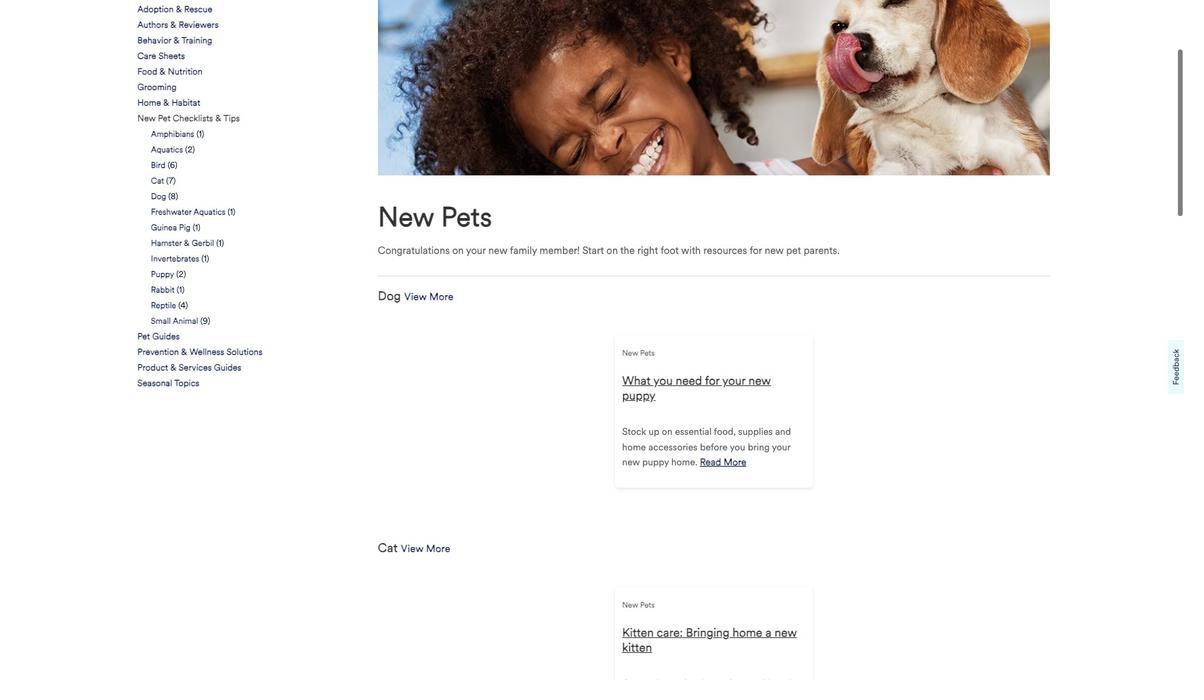 Task type: describe. For each thing, give the bounding box(es) containing it.
new left pet
[[765, 245, 784, 257]]

(8)
[[168, 191, 178, 201]]

congratulations on your new family member! start on the right foot with resources for new pet parents.
[[378, 245, 840, 257]]

care:
[[657, 626, 683, 640]]

stock
[[622, 426, 646, 438]]

cat link
[[151, 175, 164, 187]]

new up what
[[622, 348, 638, 358]]

1 horizontal spatial on
[[607, 245, 618, 257]]

& right "food"
[[160, 67, 166, 77]]

pet
[[786, 245, 801, 257]]

guinea
[[151, 222, 177, 233]]

freshwater
[[151, 207, 192, 217]]

read more link
[[700, 456, 747, 471]]

care sheets link
[[137, 50, 185, 62]]

invertebrates
[[151, 254, 199, 264]]

puppy
[[151, 269, 174, 279]]

pets for what
[[640, 348, 655, 358]]

dog link
[[151, 191, 166, 203]]

hamster
[[151, 238, 182, 248]]

grooming link
[[137, 81, 177, 94]]

0 vertical spatial pets
[[441, 201, 492, 234]]

view for dog
[[404, 291, 427, 303]]

more for dog
[[429, 291, 454, 303]]

you inside what you need for your new puppy
[[654, 374, 673, 389]]

kitten
[[622, 640, 652, 655]]

care
[[137, 51, 156, 62]]

pet guides link
[[137, 331, 180, 343]]

gerbil
[[192, 238, 214, 248]]

kitten care: bringing home a new kitten link
[[622, 626, 806, 656]]

1 vertical spatial (2)
[[176, 269, 186, 279]]

wellness
[[189, 347, 224, 358]]

amphibians link
[[151, 128, 194, 140]]

new inside adoption & rescue authors & reviewers behavior & training care sheets food & nutrition grooming home & habitat new pet checklists & tips amphibians (1) aquatics (2) bird (6) cat (7) dog (8) freshwater aquatics (1) guinea pig (1) hamster & gerbil (1) invertebrates (1) puppy (2) rabbit (1) reptile (4) small animal (9) pet guides prevention & wellness solutions product & services guides seasonal topics
[[137, 113, 156, 124]]

read
[[700, 457, 721, 468]]

new up kitten
[[622, 600, 638, 610]]

(6)
[[168, 160, 178, 170]]

0 vertical spatial (2)
[[185, 144, 195, 155]]

with
[[681, 245, 701, 257]]

& up the behavior & training link
[[170, 20, 176, 31]]

prevention
[[137, 347, 179, 358]]

home.
[[671, 457, 698, 468]]

new inside what you need for your new puppy
[[749, 374, 771, 389]]

hamster & gerbil link
[[151, 237, 214, 249]]

seasonal
[[137, 378, 172, 389]]

home & habitat link
[[137, 97, 200, 109]]

food,
[[714, 426, 736, 438]]

rescue
[[184, 4, 212, 15]]

puppy link
[[151, 268, 174, 281]]

up
[[649, 426, 660, 438]]

view more link for dog
[[404, 291, 454, 303]]

more for cat
[[426, 543, 450, 555]]

behavior & training link
[[137, 35, 212, 47]]

(1) down gerbil
[[201, 254, 209, 264]]

rabbit link
[[151, 284, 175, 296]]

start
[[583, 245, 604, 257]]

adoption & rescue authors & reviewers behavior & training care sheets food & nutrition grooming home & habitat new pet checklists & tips amphibians (1) aquatics (2) bird (6) cat (7) dog (8) freshwater aquatics (1) guinea pig (1) hamster & gerbil (1) invertebrates (1) puppy (2) rabbit (1) reptile (4) small animal (9) pet guides prevention & wellness solutions product & services guides seasonal topics
[[137, 4, 263, 389]]

0 vertical spatial guides
[[152, 331, 180, 342]]

supplies
[[738, 426, 773, 438]]

(7)
[[166, 176, 176, 186]]

reviewers
[[179, 20, 219, 31]]

& down the authors & reviewers link
[[174, 35, 180, 46]]

cat inside adoption & rescue authors & reviewers behavior & training care sheets food & nutrition grooming home & habitat new pet checklists & tips amphibians (1) aquatics (2) bird (6) cat (7) dog (8) freshwater aquatics (1) guinea pig (1) hamster & gerbil (1) invertebrates (1) puppy (2) rabbit (1) reptile (4) small animal (9) pet guides prevention & wellness solutions product & services guides seasonal topics
[[151, 176, 164, 186]]

puppy inside stock up on essential food, supplies and home accessories before you bring your new puppy home.
[[642, 457, 669, 468]]

(1) right gerbil
[[216, 238, 224, 248]]

foot
[[661, 245, 679, 257]]

member!
[[540, 245, 580, 257]]

kitten care: bringing home a new kitten
[[622, 626, 797, 655]]

you inside stock up on essential food, supplies and home accessories before you bring your new puppy home.
[[730, 442, 746, 453]]

sheets
[[158, 51, 185, 62]]

product
[[137, 363, 168, 373]]

authors
[[137, 20, 168, 31]]

dog view more
[[378, 289, 454, 304]]

on inside stock up on essential food, supplies and home accessories before you bring your new puppy home.
[[662, 426, 673, 438]]

small
[[151, 316, 171, 326]]

congratulations
[[378, 245, 450, 257]]

& left tips
[[215, 113, 221, 124]]

adoption
[[137, 4, 174, 15]]

topics
[[174, 378, 199, 389]]

0 horizontal spatial on
[[452, 245, 464, 257]]

checklists
[[173, 113, 213, 124]]

(1) right "pig"
[[193, 222, 200, 233]]

(4)
[[178, 300, 188, 310]]

& down "pig"
[[184, 238, 190, 248]]

accessories
[[649, 442, 698, 453]]

nutrition
[[168, 67, 203, 77]]

new up congratulations at the top left of the page
[[378, 201, 434, 234]]

habitat
[[172, 98, 200, 109]]

bird
[[151, 160, 166, 170]]

the
[[620, 245, 635, 257]]

a
[[766, 626, 772, 640]]

(1) up "(4)"
[[177, 285, 185, 295]]

1 vertical spatial pet
[[137, 331, 150, 342]]



Task type: locate. For each thing, give the bounding box(es) containing it.
rabbit
[[151, 285, 175, 295]]

food & nutrition link
[[137, 66, 203, 78]]

bringing
[[686, 626, 730, 640]]

0 vertical spatial cat
[[151, 176, 164, 186]]

guides down solutions
[[214, 363, 241, 373]]

1 vertical spatial puppy
[[642, 457, 669, 468]]

before
[[700, 442, 728, 453]]

1 vertical spatial pets
[[640, 348, 655, 358]]

1 horizontal spatial your
[[722, 374, 746, 389]]

new pets up kitten
[[622, 600, 655, 610]]

0 vertical spatial aquatics
[[151, 144, 183, 155]]

1 horizontal spatial pet
[[158, 113, 171, 124]]

0 vertical spatial home
[[622, 442, 646, 453]]

your
[[466, 245, 486, 257], [722, 374, 746, 389], [772, 442, 791, 453]]

adoption & rescue link
[[137, 3, 212, 16]]

2 vertical spatial more
[[426, 543, 450, 555]]

new up supplies
[[749, 374, 771, 389]]

2 vertical spatial new pets
[[622, 600, 655, 610]]

1 vertical spatial view
[[401, 543, 424, 555]]

2 horizontal spatial on
[[662, 426, 673, 438]]

for
[[750, 245, 762, 257], [705, 374, 720, 389]]

0 horizontal spatial your
[[466, 245, 486, 257]]

1 horizontal spatial home
[[733, 626, 763, 640]]

& up the authors & reviewers link
[[176, 4, 182, 15]]

2 horizontal spatial your
[[772, 442, 791, 453]]

your down and
[[772, 442, 791, 453]]

0 horizontal spatial guides
[[152, 331, 180, 342]]

kitten
[[622, 626, 654, 640]]

what
[[622, 374, 651, 389]]

dog
[[151, 191, 166, 201], [378, 289, 401, 304]]

dog inside adoption & rescue authors & reviewers behavior & training care sheets food & nutrition grooming home & habitat new pet checklists & tips amphibians (1) aquatics (2) bird (6) cat (7) dog (8) freshwater aquatics (1) guinea pig (1) hamster & gerbil (1) invertebrates (1) puppy (2) rabbit (1) reptile (4) small animal (9) pet guides prevention & wellness solutions product & services guides seasonal topics
[[151, 191, 166, 201]]

aquatics down amphibians link
[[151, 144, 183, 155]]

bring
[[748, 442, 770, 453]]

dog down congratulations at the top left of the page
[[378, 289, 401, 304]]

home left a
[[733, 626, 763, 640]]

(1) down checklists
[[196, 129, 204, 139]]

0 vertical spatial new pets
[[378, 201, 492, 234]]

1 vertical spatial view more link
[[401, 543, 450, 555]]

new pets hero image
[[378, 0, 1050, 176]]

your inside what you need for your new puppy
[[722, 374, 746, 389]]

your inside stock up on essential food, supplies and home accessories before you bring your new puppy home.
[[772, 442, 791, 453]]

1 horizontal spatial for
[[750, 245, 762, 257]]

0 horizontal spatial pet
[[137, 331, 150, 342]]

new pets up what
[[622, 348, 655, 358]]

1 vertical spatial guides
[[214, 363, 241, 373]]

prevention & wellness solutions link
[[137, 346, 263, 359]]

pets up kitten
[[640, 600, 655, 610]]

0 vertical spatial puppy
[[622, 389, 656, 403]]

aquatics up gerbil
[[193, 207, 226, 217]]

new left family
[[489, 245, 508, 257]]

pet
[[158, 113, 171, 124], [137, 331, 150, 342]]

invertebrates link
[[151, 253, 199, 265]]

1 vertical spatial dog
[[378, 289, 401, 304]]

pig
[[179, 222, 191, 233]]

for inside what you need for your new puppy
[[705, 374, 720, 389]]

2 vertical spatial your
[[772, 442, 791, 453]]

new
[[489, 245, 508, 257], [765, 245, 784, 257], [749, 374, 771, 389], [622, 457, 640, 468], [775, 626, 797, 640]]

0 horizontal spatial cat
[[151, 176, 164, 186]]

tips
[[223, 113, 240, 124]]

2 vertical spatial pets
[[640, 600, 655, 610]]

parents.
[[804, 245, 840, 257]]

essential
[[675, 426, 712, 438]]

0 vertical spatial dog
[[151, 191, 166, 201]]

training
[[182, 35, 212, 46]]

1 vertical spatial you
[[730, 442, 746, 453]]

aquatics link
[[151, 144, 183, 156]]

authors & reviewers link
[[137, 19, 219, 31]]

resources
[[704, 245, 747, 257]]

reptile
[[151, 300, 176, 310]]

what you need for your new puppy link
[[622, 374, 806, 404]]

dog left (8)
[[151, 191, 166, 201]]

0 vertical spatial for
[[750, 245, 762, 257]]

1 vertical spatial aquatics
[[193, 207, 226, 217]]

home inside kitten care: bringing home a new kitten
[[733, 626, 763, 640]]

& up seasonal topics link
[[170, 363, 176, 373]]

home
[[137, 98, 161, 109]]

more inside cat view more
[[426, 543, 450, 555]]

view more link for cat
[[401, 543, 450, 555]]

(2) right aquatics link
[[185, 144, 195, 155]]

services
[[179, 363, 212, 373]]

on right congratulations at the top left of the page
[[452, 245, 464, 257]]

pets up congratulations at the top left of the page
[[441, 201, 492, 234]]

1 horizontal spatial aquatics
[[193, 207, 226, 217]]

grooming
[[137, 82, 177, 93]]

(2) down invertebrates link
[[176, 269, 186, 279]]

bird link
[[151, 159, 166, 172]]

new pets for what
[[622, 348, 655, 358]]

1 vertical spatial more
[[724, 457, 747, 468]]

animal
[[173, 316, 198, 326]]

home down stock
[[622, 442, 646, 453]]

new inside stock up on essential food, supplies and home accessories before you bring your new puppy home.
[[622, 457, 640, 468]]

& right the home
[[163, 98, 169, 109]]

seasonal topics link
[[137, 378, 199, 390]]

1 horizontal spatial cat
[[378, 541, 398, 556]]

0 vertical spatial view more link
[[404, 291, 454, 303]]

what you need for your new puppy
[[622, 374, 771, 403]]

you down food,
[[730, 442, 746, 453]]

solutions
[[227, 347, 263, 358]]

pet down home & habitat link
[[158, 113, 171, 124]]

stock up on essential food, supplies and home accessories before you bring your new puppy home.
[[622, 426, 791, 468]]

you left need
[[654, 374, 673, 389]]

& up product & services guides link
[[181, 347, 187, 358]]

view inside dog view more
[[404, 291, 427, 303]]

home
[[622, 442, 646, 453], [733, 626, 763, 640]]

freshwater aquatics link
[[151, 206, 226, 218]]

0 horizontal spatial for
[[705, 374, 720, 389]]

pet up prevention
[[137, 331, 150, 342]]

for right resources
[[750, 245, 762, 257]]

new right a
[[775, 626, 797, 640]]

1 vertical spatial your
[[722, 374, 746, 389]]

aquatics
[[151, 144, 183, 155], [193, 207, 226, 217]]

puppy inside what you need for your new puppy
[[622, 389, 656, 403]]

product & services guides link
[[137, 362, 241, 374]]

1 vertical spatial home
[[733, 626, 763, 640]]

home inside stock up on essential food, supplies and home accessories before you bring your new puppy home.
[[622, 442, 646, 453]]

new pets
[[378, 201, 492, 234], [622, 348, 655, 358], [622, 600, 655, 610]]

guides down the small
[[152, 331, 180, 342]]

you
[[654, 374, 673, 389], [730, 442, 746, 453]]

your left family
[[466, 245, 486, 257]]

on
[[452, 245, 464, 257], [607, 245, 618, 257], [662, 426, 673, 438]]

family
[[510, 245, 537, 257]]

(9)
[[200, 316, 210, 326]]

(1) right "freshwater aquatics" link
[[228, 207, 235, 217]]

more inside dog view more
[[429, 291, 454, 303]]

guides
[[152, 331, 180, 342], [214, 363, 241, 373]]

pets up what
[[640, 348, 655, 358]]

(1)
[[196, 129, 204, 139], [228, 207, 235, 217], [193, 222, 200, 233], [216, 238, 224, 248], [201, 254, 209, 264], [177, 285, 185, 295]]

0 vertical spatial you
[[654, 374, 673, 389]]

right
[[638, 245, 658, 257]]

on left the
[[607, 245, 618, 257]]

new pets for kitten
[[622, 600, 655, 610]]

new pets up congratulations at the top left of the page
[[378, 201, 492, 234]]

&
[[176, 4, 182, 15], [170, 20, 176, 31], [174, 35, 180, 46], [160, 67, 166, 77], [163, 98, 169, 109], [215, 113, 221, 124], [184, 238, 190, 248], [181, 347, 187, 358], [170, 363, 176, 373]]

reptile link
[[151, 300, 176, 312]]

0 vertical spatial view
[[404, 291, 427, 303]]

1 horizontal spatial guides
[[214, 363, 241, 373]]

new inside kitten care: bringing home a new kitten
[[775, 626, 797, 640]]

1 horizontal spatial you
[[730, 442, 746, 453]]

1 vertical spatial new pets
[[622, 348, 655, 358]]

view for cat
[[401, 543, 424, 555]]

view inside cat view more
[[401, 543, 424, 555]]

0 vertical spatial more
[[429, 291, 454, 303]]

on right up
[[662, 426, 673, 438]]

need
[[676, 374, 702, 389]]

1 horizontal spatial dog
[[378, 289, 401, 304]]

0 horizontal spatial aquatics
[[151, 144, 183, 155]]

pets for kitten
[[640, 600, 655, 610]]

and
[[775, 426, 791, 438]]

amphibians
[[151, 129, 194, 139]]

food
[[137, 67, 157, 77]]

puppy up stock
[[622, 389, 656, 403]]

your right need
[[722, 374, 746, 389]]

1 vertical spatial cat
[[378, 541, 398, 556]]

0 horizontal spatial home
[[622, 442, 646, 453]]

puppy down accessories
[[642, 457, 669, 468]]

behavior
[[137, 35, 171, 46]]

(2)
[[185, 144, 195, 155], [176, 269, 186, 279]]

new down stock
[[622, 457, 640, 468]]

for right need
[[705, 374, 720, 389]]

0 horizontal spatial dog
[[151, 191, 166, 201]]

read more
[[700, 457, 747, 468]]

0 horizontal spatial you
[[654, 374, 673, 389]]

guinea pig link
[[151, 222, 191, 234]]

cat view more
[[378, 541, 450, 556]]

small animal link
[[151, 315, 198, 327]]

0 vertical spatial your
[[466, 245, 486, 257]]

0 vertical spatial pet
[[158, 113, 171, 124]]

1 vertical spatial for
[[705, 374, 720, 389]]

new down the home
[[137, 113, 156, 124]]



Task type: vqa. For each thing, say whether or not it's contained in the screenshot.


